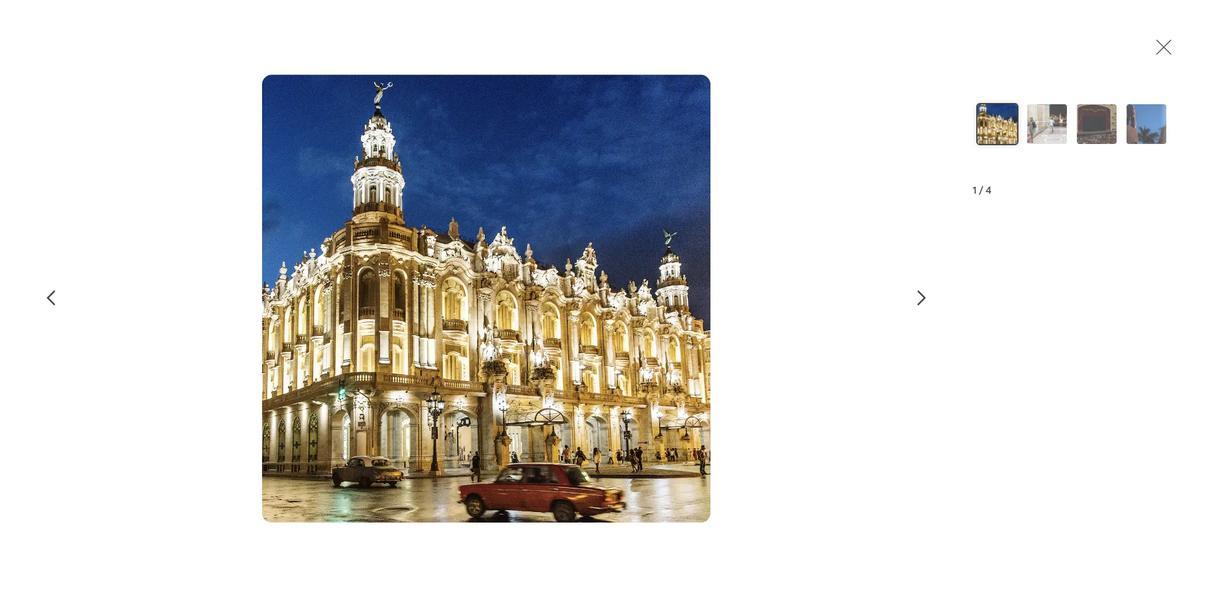 Task type: vqa. For each thing, say whether or not it's contained in the screenshot.
THE PRICE)
no



Task type: describe. For each thing, give the bounding box(es) containing it.
havana
[[445, 356, 515, 381]]

has
[[604, 451, 620, 464]]

recommend inside point of interest great theatre of havana 682 locals recommend · explore nearby experiences
[[333, 384, 389, 397]]

company
[[559, 451, 602, 464]]

/
[[979, 184, 984, 197]]

professionalism.
[[485, 463, 559, 476]]

2 as from the left
[[404, 500, 414, 513]]

1 horizontal spatial an
[[630, 476, 641, 489]]

underwent
[[578, 476, 628, 489]]

teatro
[[351, 476, 381, 489]]

point of interest great theatre of havana 682 locals recommend · explore nearby experiences
[[285, 341, 525, 397]]

why
[[285, 427, 309, 441]]

1 / 4
[[973, 184, 992, 197]]

1 vertical spatial recommend
[[344, 427, 408, 441]]

1 vertical spatial for
[[567, 500, 581, 513]]

habana
[[410, 476, 445, 489]]

1/4: image
[[968, 104, 1028, 144]]

1 vertical spatial impressive
[[285, 488, 334, 501]]

alicia
[[447, 476, 471, 489]]

try
[[550, 500, 565, 513]]

tuesdays.
[[503, 500, 548, 513]]

nacional
[[477, 451, 517, 464]]

1 on from the left
[[453, 500, 465, 513]]

place
[[394, 488, 419, 501]]

is
[[421, 488, 428, 501]]

0 horizontal spatial de
[[383, 476, 395, 489]]

seat
[[590, 500, 610, 513]]

alonso,
[[474, 476, 507, 489]]

can
[[368, 513, 385, 526]]

many
[[345, 463, 370, 476]]

truly the origin of cuban dance, the ballet nacional de cuba company has operated for many years with an impressive professionalism. it's based in the fabulous gran teatro de la habana alicia alonso, which recently underwent an impressive update. this place is history and elegance, the birthplace of cuban ballet.   buy tickets as soon as they go on sale, on tuesdays. try for a seat at the center, where you can best hear the orchestra see the dancers' expressions.
[[285, 451, 641, 526]]

0 vertical spatial for
[[330, 463, 343, 476]]

of right point
[[308, 341, 316, 353]]

best
[[387, 513, 408, 526]]

2/4: image
[[1018, 104, 1077, 144]]

dance,
[[399, 451, 430, 464]]

the right truly
[[310, 451, 325, 464]]

0 horizontal spatial cuban
[[367, 451, 397, 464]]

dancers'
[[532, 513, 571, 526]]

great
[[285, 356, 339, 381]]

3/4: image
[[1067, 104, 1127, 144]]

the right see
[[514, 513, 530, 526]]

next image
[[915, 291, 930, 306]]

4
[[986, 184, 992, 197]]

of right origin
[[355, 451, 365, 464]]

·
[[391, 384, 393, 397]]

0 vertical spatial impressive
[[435, 463, 483, 476]]

birthplace
[[547, 488, 594, 501]]

theatre
[[343, 356, 417, 381]]

2 on from the left
[[490, 500, 501, 513]]

1 vertical spatial cuban
[[608, 488, 638, 501]]

in
[[607, 463, 615, 476]]

ballet.
[[285, 500, 313, 513]]

the right hear
[[433, 513, 448, 526]]

center,
[[285, 513, 317, 526]]

cuba
[[533, 451, 557, 464]]

go
[[439, 500, 451, 513]]



Task type: locate. For each thing, give the bounding box(es) containing it.
as
[[368, 500, 378, 513], [404, 500, 414, 513]]

of
[[308, 341, 316, 353], [421, 356, 441, 381], [355, 451, 365, 464], [596, 488, 606, 501]]

locals inside point of interest great theatre of havana 682 locals recommend · explore nearby experiences
[[305, 384, 330, 397]]

an right in
[[630, 476, 641, 489]]

1 horizontal spatial de
[[519, 451, 531, 464]]

cuban
[[367, 451, 397, 464], [608, 488, 638, 501]]

1 as from the left
[[368, 500, 378, 513]]

fabulous
[[285, 476, 324, 489]]

ballet
[[450, 451, 475, 464]]

for
[[330, 463, 343, 476], [567, 500, 581, 513]]

1 horizontal spatial cuban
[[608, 488, 638, 501]]

cuban up teatro
[[367, 451, 397, 464]]

on right go
[[453, 500, 465, 513]]

4/4: image
[[1117, 104, 1177, 144]]

a
[[583, 500, 588, 513]]

de left la
[[383, 476, 395, 489]]

it
[[411, 427, 418, 441]]

0 horizontal spatial for
[[330, 463, 343, 476]]

sale,
[[467, 500, 487, 513]]

map region
[[701, 342, 926, 598]]

explore nearby experiences button
[[395, 384, 525, 397]]

0 vertical spatial recommend
[[333, 384, 389, 397]]

hear
[[410, 513, 430, 526]]

point
[[285, 341, 306, 353]]

see
[[496, 513, 512, 526]]

soon
[[380, 500, 402, 513]]

impressive
[[435, 463, 483, 476], [285, 488, 334, 501]]

la
[[397, 476, 408, 489]]

an
[[421, 463, 432, 476], [630, 476, 641, 489]]

the
[[310, 451, 325, 464], [432, 451, 448, 464], [617, 463, 632, 476], [530, 488, 545, 501], [623, 500, 639, 513], [433, 513, 448, 526], [514, 513, 530, 526]]

which
[[509, 476, 536, 489]]

tickets
[[334, 500, 365, 513]]

1 horizontal spatial as
[[404, 500, 414, 513]]

locals
[[305, 384, 330, 397], [312, 427, 342, 441]]

at
[[612, 500, 621, 513]]

1
[[973, 184, 977, 197]]

of left at
[[596, 488, 606, 501]]

of up explore
[[421, 356, 441, 381]]

de
[[519, 451, 531, 464], [383, 476, 395, 489]]

0 vertical spatial cuban
[[367, 451, 397, 464]]

history
[[430, 488, 462, 501]]

buy
[[315, 500, 332, 513]]

682
[[285, 384, 302, 397]]

origin
[[327, 451, 353, 464]]

expressions.
[[573, 513, 629, 526]]

the left try
[[530, 488, 545, 501]]

recommend
[[333, 384, 389, 397], [344, 427, 408, 441]]

as left soon
[[368, 500, 378, 513]]

interest
[[318, 341, 349, 353]]

experiences
[[468, 384, 525, 397]]

this
[[373, 488, 392, 501]]

with
[[399, 463, 419, 476]]

they
[[416, 500, 437, 513]]

and
[[464, 488, 481, 501]]

1 horizontal spatial impressive
[[435, 463, 483, 476]]

as left they
[[404, 500, 414, 513]]

impressive up history
[[435, 463, 483, 476]]

why locals recommend it
[[285, 427, 418, 441]]

where
[[319, 513, 347, 526]]

0 horizontal spatial on
[[453, 500, 465, 513]]

gran
[[326, 476, 349, 489]]

you
[[350, 513, 366, 526]]

the right in
[[617, 463, 632, 476]]

0 horizontal spatial impressive
[[285, 488, 334, 501]]

close image
[[1157, 40, 1172, 55]]

1 horizontal spatial on
[[490, 500, 501, 513]]

on right sale,
[[490, 500, 501, 513]]

impressive down operated
[[285, 488, 334, 501]]

the left ballet
[[432, 451, 448, 464]]

0 horizontal spatial as
[[368, 500, 378, 513]]

Start your search search field
[[513, 10, 699, 40]]

truly
[[285, 451, 307, 464]]

the right at
[[623, 500, 639, 513]]

recommend up years
[[344, 427, 408, 441]]

based
[[576, 463, 605, 476]]

explore
[[395, 384, 431, 397]]

operated
[[285, 463, 328, 476]]

orchestra
[[450, 513, 494, 526]]

recently
[[538, 476, 576, 489]]

0 horizontal spatial an
[[421, 463, 432, 476]]

locals up origin
[[312, 427, 342, 441]]

on
[[453, 500, 465, 513], [490, 500, 501, 513]]

1 vertical spatial de
[[383, 476, 395, 489]]

1 horizontal spatial for
[[567, 500, 581, 513]]

1 vertical spatial locals
[[312, 427, 342, 441]]

de left cuba
[[519, 451, 531, 464]]

previous image
[[43, 291, 58, 306]]

0 vertical spatial de
[[519, 451, 531, 464]]

update.
[[336, 488, 371, 501]]

years
[[373, 463, 397, 476]]

cuban down in
[[608, 488, 638, 501]]

it's
[[561, 463, 574, 476]]

photo of great theatre of havana image
[[0, 50, 404, 319], [0, 50, 404, 319]]

0 vertical spatial locals
[[305, 384, 330, 397]]

elegance,
[[483, 488, 527, 501]]

nearby
[[433, 384, 465, 397]]

for left many
[[330, 463, 343, 476]]

an right with
[[421, 463, 432, 476]]

for left "a"
[[567, 500, 581, 513]]

locals down 'great'
[[305, 384, 330, 397]]

recommend down theatre
[[333, 384, 389, 397]]



